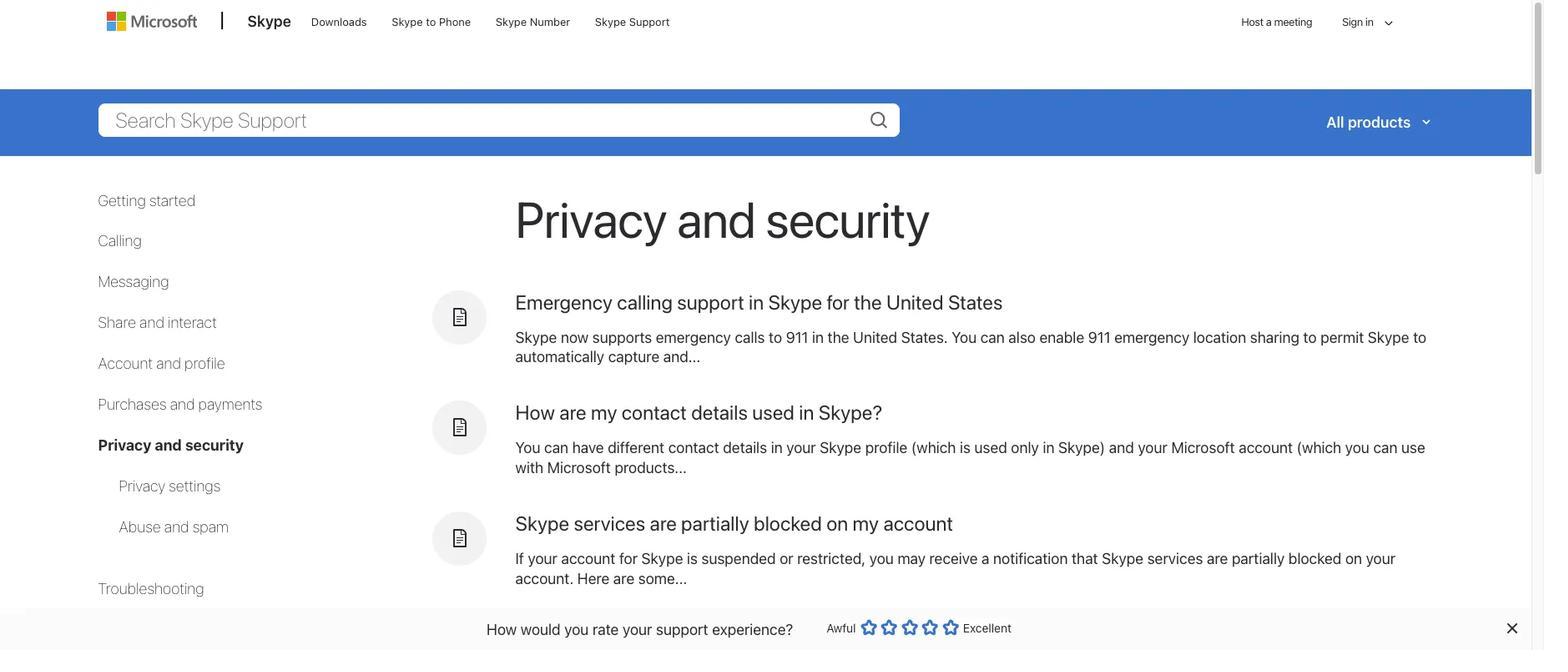 Task type: vqa. For each thing, say whether or not it's contained in the screenshot.
the it inside the If you purchased your subscription through Google Play, you can only manage it directly from your device or the Google Play site.To cancel your Skype...
no



Task type: locate. For each thing, give the bounding box(es) containing it.
how left would
[[487, 621, 517, 638]]

911 right 'calls'
[[786, 329, 809, 346]]

and...
[[664, 349, 701, 366]]

0 horizontal spatial on
[[827, 512, 849, 535]]

1 horizontal spatial privacy and security
[[516, 189, 930, 248]]

tab list
[[98, 477, 415, 538]]

in inside sign in link
[[1366, 15, 1374, 28]]

1 horizontal spatial profile
[[866, 440, 908, 457]]

profile inside you can have different contact details in your skype profile (which is used only in skype) and your microsoft account (which you can use with microsoft products...
[[866, 440, 908, 457]]

1 vertical spatial used
[[975, 440, 1008, 457]]

1 vertical spatial on
[[1346, 551, 1363, 568]]

0 vertical spatial security
[[766, 189, 930, 248]]

911
[[786, 329, 809, 346], [1089, 329, 1111, 346]]

notification
[[994, 551, 1068, 568]]

calling link
[[98, 233, 142, 250]]

getting started
[[98, 192, 196, 209]]

1 horizontal spatial emergency
[[1115, 329, 1190, 346]]

is up some...
[[687, 551, 698, 568]]

you left the rate
[[565, 621, 589, 638]]

skype link
[[239, 1, 300, 46]]

abuse and spam link
[[119, 519, 229, 536]]

can inside skype now supports emergency calls to 911 in the united states. you can also enable 911 emergency location sharing to permit skype to automatically capture and...
[[981, 329, 1005, 346]]

used right it at the bottom right of page
[[833, 623, 875, 646]]

contact down how are my contact details used in skype?
[[669, 440, 720, 457]]

1 vertical spatial skype?
[[899, 623, 963, 646]]

capture
[[608, 349, 660, 366]]

skype to phone
[[392, 15, 471, 28]]

are
[[560, 401, 587, 425], [650, 512, 677, 535], [1207, 551, 1229, 568], [614, 570, 635, 588]]

contact up different
[[622, 401, 687, 425]]

1 vertical spatial a
[[982, 551, 990, 568]]

how are my contact details used in skype? link
[[516, 401, 883, 425]]

menu bar containing host a meeting
[[99, 0, 1433, 88]]

your
[[787, 440, 816, 457], [1138, 440, 1168, 457], [528, 551, 558, 568], [1367, 551, 1396, 568], [623, 621, 653, 638]]

1 vertical spatial support
[[656, 621, 709, 638]]

how are my contact details used in skype?
[[516, 401, 883, 425]]

0 horizontal spatial services
[[574, 512, 646, 535]]

contact
[[622, 401, 687, 425], [669, 440, 720, 457]]

my
[[591, 401, 617, 425], [853, 512, 879, 535]]

support
[[629, 15, 670, 28]]

2 vertical spatial used
[[833, 623, 875, 646]]

united inside skype now supports emergency calls to 911 in the united states. you can also enable 911 emergency location sharing to permit skype to automatically capture and...
[[853, 329, 898, 346]]

0 horizontal spatial account
[[562, 551, 616, 568]]

details down the how are my contact details used in skype? link
[[723, 440, 767, 457]]

used left only
[[975, 440, 1008, 457]]

can left also
[[981, 329, 1005, 346]]

1 vertical spatial how
[[487, 621, 517, 638]]

(which
[[912, 440, 956, 457], [1297, 440, 1342, 457]]

2 horizontal spatial you
[[1346, 440, 1370, 457]]

support
[[677, 290, 745, 314], [656, 621, 709, 638]]

emergency
[[656, 329, 731, 346], [1115, 329, 1190, 346]]

meeting
[[1275, 15, 1313, 28]]

0 vertical spatial on
[[827, 512, 849, 535]]

0 vertical spatial microsoft
[[1172, 440, 1236, 457]]

host
[[1242, 15, 1264, 28]]

1 horizontal spatial you
[[952, 329, 977, 346]]

1 vertical spatial blocked
[[1289, 551, 1342, 568]]

1 vertical spatial details
[[723, 440, 767, 457]]

2 horizontal spatial account
[[1239, 440, 1294, 457]]

1 vertical spatial services
[[1148, 551, 1204, 568]]

0 horizontal spatial skype?
[[819, 401, 883, 425]]

1 option from the left
[[861, 620, 877, 636]]

1 horizontal spatial blocked
[[1289, 551, 1342, 568]]

skype
[[248, 13, 291, 30], [392, 15, 423, 28], [496, 15, 527, 28], [595, 15, 626, 28], [769, 290, 823, 314], [516, 329, 557, 346], [1368, 329, 1410, 346], [820, 440, 862, 457], [516, 512, 570, 535], [642, 551, 683, 568], [1102, 551, 1144, 568]]

0 horizontal spatial (which
[[912, 440, 956, 457]]

option
[[861, 620, 877, 636], [881, 620, 898, 636], [902, 620, 918, 636], [922, 620, 939, 636], [943, 620, 959, 636]]

1 vertical spatial my
[[853, 512, 879, 535]]

emergency up and...
[[656, 329, 731, 346]]

my up have
[[591, 401, 617, 425]]

used down 'calls'
[[753, 401, 795, 425]]

the inside skype now supports emergency calls to 911 in the united states. you can also enable 911 emergency location sharing to permit skype to automatically capture and...
[[828, 329, 850, 346]]

you
[[952, 329, 977, 346], [516, 440, 541, 457]]

share and interact
[[98, 314, 217, 332]]

and inside you can have different contact details in your skype profile (which is used only in skype) and your microsoft account (which you can use with microsoft products...
[[1110, 440, 1135, 457]]

0 horizontal spatial a
[[982, 551, 990, 568]]

0 vertical spatial skype?
[[819, 401, 883, 425]]

1 vertical spatial microsoft
[[547, 460, 611, 477]]

0 horizontal spatial blocked
[[754, 512, 822, 535]]

2 vertical spatial you
[[565, 621, 589, 638]]

0 vertical spatial for
[[827, 290, 850, 314]]

1 horizontal spatial a
[[1267, 15, 1272, 28]]

blocked inside if your account for skype is suspended or restricted, you may receive a notification that skype services are partially blocked on your account. here are some...
[[1289, 551, 1342, 568]]

0 horizontal spatial you
[[565, 621, 589, 638]]

calls
[[735, 329, 765, 346]]

my up restricted,
[[853, 512, 879, 535]]

0 vertical spatial partially
[[681, 512, 750, 535]]

states
[[948, 290, 1003, 314]]

privacy
[[516, 189, 667, 248], [98, 437, 151, 454], [119, 478, 165, 495]]

0 horizontal spatial microsoft
[[547, 460, 611, 477]]

can left 'use'
[[1374, 440, 1398, 457]]

you up with
[[516, 440, 541, 457]]

how
[[516, 401, 555, 425], [487, 621, 517, 638]]

profile
[[185, 355, 225, 373], [866, 440, 908, 457]]

partially
[[681, 512, 750, 535], [1232, 551, 1285, 568]]

a right receive
[[982, 551, 990, 568]]

0 horizontal spatial profile
[[185, 355, 225, 373]]

1 horizontal spatial partially
[[1232, 551, 1285, 568]]

0 horizontal spatial my
[[591, 401, 617, 425]]

1 vertical spatial partially
[[1232, 551, 1285, 568]]

1 emergency from the left
[[656, 329, 731, 346]]

0 horizontal spatial the
[[828, 329, 850, 346]]

0 horizontal spatial 911
[[786, 329, 809, 346]]

1 vertical spatial united
[[853, 329, 898, 346]]

privacy for privacy and security link
[[98, 437, 151, 454]]

1 vertical spatial privacy
[[98, 437, 151, 454]]

0 vertical spatial how
[[516, 401, 555, 425]]

purchases
[[98, 396, 167, 414]]

1 horizontal spatial you
[[870, 551, 894, 568]]

details down and...
[[691, 401, 748, 425]]

services inside if your account for skype is suspended or restricted, you may receive a notification that skype services are partially blocked on your account. here are some...
[[1148, 551, 1204, 568]]

you left may
[[870, 551, 894, 568]]

1 vertical spatial contact
[[669, 440, 720, 457]]

to right 'calls'
[[769, 329, 783, 346]]

1 horizontal spatial used
[[833, 623, 875, 646]]

skype inside you can have different contact details in your skype profile (which is used only in skype) and your microsoft account (which you can use with microsoft products...
[[820, 440, 862, 457]]

1 horizontal spatial on
[[1346, 551, 1363, 568]]

products...
[[615, 460, 687, 477]]

3 option from the left
[[902, 620, 918, 636]]

0 horizontal spatial for
[[619, 551, 638, 568]]

how for how would you rate your support experience?
[[487, 621, 517, 638]]

0 horizontal spatial you
[[516, 440, 541, 457]]

is left the rate
[[566, 623, 580, 646]]

1 horizontal spatial can
[[981, 329, 1005, 346]]

privacy and security link
[[98, 437, 244, 454]]

sharing
[[1251, 329, 1300, 346]]

skype to phone link
[[384, 1, 479, 41]]

how up with
[[516, 401, 555, 425]]

1 vertical spatial privacy and security
[[98, 437, 244, 454]]

united up states.
[[887, 290, 944, 314]]

it
[[818, 623, 828, 646]]

1 horizontal spatial account
[[884, 512, 954, 535]]

for
[[827, 290, 850, 314], [619, 551, 638, 568]]

can left have
[[544, 440, 569, 457]]

2 vertical spatial account
[[562, 551, 616, 568]]

1 vertical spatial you
[[870, 551, 894, 568]]

0 vertical spatial you
[[952, 329, 977, 346]]

0 horizontal spatial privacy and security
[[98, 437, 244, 454]]

or
[[780, 551, 794, 568]]

0 horizontal spatial used
[[753, 401, 795, 425]]

skype services are partially blocked on my account link
[[516, 512, 954, 535]]

1 horizontal spatial services
[[1148, 551, 1204, 568]]

restricted,
[[798, 551, 866, 568]]

emergency left location
[[1115, 329, 1190, 346]]

contact inside you can have different contact details in your skype profile (which is used only in skype) and your microsoft account (which you can use with microsoft products...
[[669, 440, 720, 457]]

location
[[1194, 329, 1247, 346]]

support down some...
[[656, 621, 709, 638]]

0 vertical spatial blocked
[[754, 512, 822, 535]]

on
[[827, 512, 849, 535], [1346, 551, 1363, 568]]

you inside you can have different contact details in your skype profile (which is used only in skype) and your microsoft account (which you can use with microsoft products...
[[516, 440, 541, 457]]

for inside if your account for skype is suspended or restricted, you may receive a notification that skype services are partially blocked on your account. here are some...
[[619, 551, 638, 568]]

911 right enable
[[1089, 329, 1111, 346]]

0 vertical spatial a
[[1267, 15, 1272, 28]]

1 horizontal spatial the
[[854, 290, 882, 314]]

microsoft image
[[106, 12, 197, 31]]

1 horizontal spatial 911
[[1089, 329, 1111, 346]]

1 vertical spatial account
[[884, 512, 954, 535]]

0 vertical spatial my
[[591, 401, 617, 425]]

details inside you can have different contact details in your skype profile (which is used only in skype) and your microsoft account (which you can use with microsoft products...
[[723, 440, 767, 457]]

1 vertical spatial you
[[516, 440, 541, 457]]

account and profile link
[[98, 355, 225, 373]]

0 horizontal spatial can
[[544, 440, 569, 457]]

account
[[98, 355, 153, 373]]

2 option from the left
[[881, 620, 898, 636]]

0 vertical spatial contact
[[622, 401, 687, 425]]

menu bar
[[99, 0, 1433, 88]]

a right host
[[1267, 15, 1272, 28]]

skype number
[[496, 15, 570, 28]]

0 vertical spatial privacy and security
[[516, 189, 930, 248]]

to left permit
[[1304, 329, 1317, 346]]

you
[[1346, 440, 1370, 457], [870, 551, 894, 568], [565, 621, 589, 638]]

0 horizontal spatial emergency
[[656, 329, 731, 346]]

1 vertical spatial for
[[619, 551, 638, 568]]

account
[[1239, 440, 1294, 457], [884, 512, 954, 535], [562, 551, 616, 568]]

0 vertical spatial account
[[1239, 440, 1294, 457]]

2 (which from the left
[[1297, 440, 1342, 457]]

messaging
[[98, 273, 169, 291]]

is left only
[[960, 440, 971, 457]]

how would you rate your support experience?
[[487, 621, 793, 638]]

2 vertical spatial privacy
[[119, 478, 165, 495]]

1 (which from the left
[[912, 440, 956, 457]]

2 horizontal spatial used
[[975, 440, 1008, 457]]

security
[[766, 189, 930, 248], [185, 437, 244, 454]]

1 horizontal spatial (which
[[1297, 440, 1342, 457]]

1 vertical spatial profile
[[866, 440, 908, 457]]

calling
[[98, 233, 142, 250]]

0 vertical spatial the
[[854, 290, 882, 314]]

0 vertical spatial services
[[574, 512, 646, 535]]

interact
[[168, 314, 217, 332]]

united left states.
[[853, 329, 898, 346]]

awful
[[827, 621, 856, 635]]

0 vertical spatial you
[[1346, 440, 1370, 457]]

a inside if your account for skype is suspended or restricted, you may receive a notification that skype services are partially blocked on your account. here are some...
[[982, 551, 990, 568]]

support up 'calls'
[[677, 290, 745, 314]]

1 vertical spatial security
[[185, 437, 244, 454]]

you down states
[[952, 329, 977, 346]]

used
[[753, 401, 795, 425], [975, 440, 1008, 457], [833, 623, 875, 646]]

if your account for skype is suspended or restricted, you may receive a notification that skype services are partially blocked on your account. here are some...
[[516, 551, 1396, 588]]

now
[[561, 329, 589, 346]]

calling
[[617, 290, 673, 314]]

messaging link
[[98, 273, 169, 291]]

here
[[578, 570, 610, 588]]

to left phone
[[426, 15, 436, 28]]

enable
[[1040, 329, 1085, 346]]

2 emergency from the left
[[1115, 329, 1190, 346]]

host a meeting
[[1242, 15, 1313, 28]]

you left 'use'
[[1346, 440, 1370, 457]]

1 vertical spatial the
[[828, 329, 850, 346]]



Task type: describe. For each thing, give the bounding box(es) containing it.
account and profile
[[98, 355, 225, 373]]

with
[[516, 460, 544, 477]]

account.
[[516, 570, 574, 588]]

that
[[1072, 551, 1099, 568]]

supports
[[593, 329, 652, 346]]

abuse and spam
[[119, 519, 229, 536]]

tab list containing privacy settings
[[98, 477, 415, 538]]

account inside you can have different contact details in your skype profile (which is used only in skype) and your microsoft account (which you can use with microsoft products...
[[1239, 440, 1294, 457]]

2 911 from the left
[[1089, 329, 1111, 346]]

0 vertical spatial details
[[691, 401, 748, 425]]

1 horizontal spatial microsoft
[[1172, 440, 1236, 457]]

4 option from the left
[[922, 620, 939, 636]]

to right permit
[[1414, 329, 1427, 346]]

data
[[679, 623, 717, 646]]

how would you rate your support experience? list box
[[861, 616, 959, 645]]

1 horizontal spatial for
[[827, 290, 850, 314]]

skype)
[[1059, 440, 1106, 457]]

skype support link
[[588, 1, 678, 41]]

what is diagnostic data and how is it used in skype? link
[[516, 623, 963, 646]]

downloads link
[[304, 1, 375, 41]]

abuse
[[119, 519, 161, 536]]

is inside you can have different contact details in your skype profile (which is used only in skype) and your microsoft account (which you can use with microsoft products...
[[960, 440, 971, 457]]

only
[[1012, 440, 1040, 457]]

what
[[516, 623, 562, 646]]

0 horizontal spatial security
[[185, 437, 244, 454]]

privacy for privacy settings link
[[119, 478, 165, 495]]

used inside you can have different contact details in your skype profile (which is used only in skype) and your microsoft account (which you can use with microsoft products...
[[975, 440, 1008, 457]]

share and interact link
[[98, 314, 217, 332]]

would
[[521, 621, 561, 638]]

how for how are my contact details used in skype?
[[516, 401, 555, 425]]

privacy settings
[[119, 478, 221, 495]]

dismiss the survey image
[[1506, 622, 1519, 635]]

2 horizontal spatial can
[[1374, 440, 1398, 457]]

5 option from the left
[[943, 620, 959, 636]]

skype number link
[[488, 1, 578, 41]]

partially inside if your account for skype is suspended or restricted, you may receive a notification that skype services are partially blocked on your account. here are some...
[[1232, 551, 1285, 568]]

sign in link
[[1328, 0, 1399, 47]]

phone
[[439, 15, 471, 28]]

payments
[[198, 396, 263, 414]]

skype support
[[595, 15, 670, 28]]

in inside skype now supports emergency calls to 911 in the united states. you can also enable 911 emergency location sharing to permit skype to automatically capture and...
[[813, 329, 824, 346]]

Search Skype Support text field
[[98, 103, 900, 137]]

troubleshooting
[[98, 580, 204, 598]]

spam
[[193, 519, 229, 536]]

emergency calling support in skype for the united states
[[516, 290, 1003, 314]]

1 911 from the left
[[786, 329, 809, 346]]

purchases and payments link
[[98, 396, 263, 414]]

is inside if your account for skype is suspended or restricted, you may receive a notification that skype services are partially blocked on your account. here are some...
[[687, 551, 698, 568]]

1 horizontal spatial my
[[853, 512, 879, 535]]

skype now supports emergency calls to 911 in the united states. you can also enable 911 emergency location sharing to permit skype to automatically capture and...
[[516, 329, 1427, 366]]

suspended
[[702, 551, 776, 568]]

excellent
[[963, 621, 1012, 635]]

account inside if your account for skype is suspended or restricted, you may receive a notification that skype services are partially blocked on your account. here are some...
[[562, 551, 616, 568]]

getting started link
[[98, 192, 196, 209]]

downloads
[[311, 15, 367, 28]]

automatically
[[516, 349, 605, 366]]

number
[[530, 15, 570, 28]]

different
[[608, 440, 665, 457]]

you inside you can have different contact details in your skype profile (which is used only in skype) and your microsoft account (which you can use with microsoft products...
[[1346, 440, 1370, 457]]

some...
[[639, 570, 687, 588]]

0 horizontal spatial partially
[[681, 512, 750, 535]]

use
[[1402, 440, 1426, 457]]

sign in
[[1343, 15, 1374, 28]]

you inside if your account for skype is suspended or restricted, you may receive a notification that skype services are partially blocked on your account. here are some...
[[870, 551, 894, 568]]

how
[[758, 623, 795, 646]]

states.
[[902, 329, 948, 346]]

0 vertical spatial privacy
[[516, 189, 667, 248]]

if
[[516, 551, 524, 568]]

on inside if your account for skype is suspended or restricted, you may receive a notification that skype services are partially blocked on your account. here are some...
[[1346, 551, 1363, 568]]

privacy settings link
[[119, 478, 221, 495]]

sign
[[1343, 15, 1363, 28]]

is left it at the bottom right of page
[[799, 623, 813, 646]]

started
[[149, 192, 196, 209]]

emergency calling support in skype for the united states link
[[516, 290, 1003, 314]]

have
[[573, 440, 604, 457]]

1 horizontal spatial skype?
[[899, 623, 963, 646]]

receive
[[930, 551, 978, 568]]

0 vertical spatial used
[[753, 401, 795, 425]]

0 vertical spatial profile
[[185, 355, 225, 373]]

permit
[[1321, 329, 1365, 346]]

share
[[98, 314, 136, 332]]

you can have different contact details in your skype profile (which is used only in skype) and your microsoft account (which you can use with microsoft products...
[[516, 440, 1426, 477]]

diagnostic
[[585, 623, 674, 646]]

may
[[898, 551, 926, 568]]

skype services are partially blocked on my account
[[516, 512, 954, 535]]

0 vertical spatial united
[[887, 290, 944, 314]]

1 horizontal spatial security
[[766, 189, 930, 248]]

0 vertical spatial support
[[677, 290, 745, 314]]

what is diagnostic data and how is it used in skype?
[[516, 623, 963, 646]]

experience?
[[712, 621, 793, 638]]

also
[[1009, 329, 1036, 346]]

getting
[[98, 192, 146, 209]]

host a meeting link
[[1229, 1, 1326, 44]]

settings
[[169, 478, 221, 495]]

troubleshooting link
[[98, 580, 204, 598]]

emergency
[[516, 290, 613, 314]]

you inside skype now supports emergency calls to 911 in the united states. you can also enable 911 emergency location sharing to permit skype to automatically capture and...
[[952, 329, 977, 346]]

rate
[[593, 621, 619, 638]]

purchases and payments
[[98, 396, 263, 414]]



